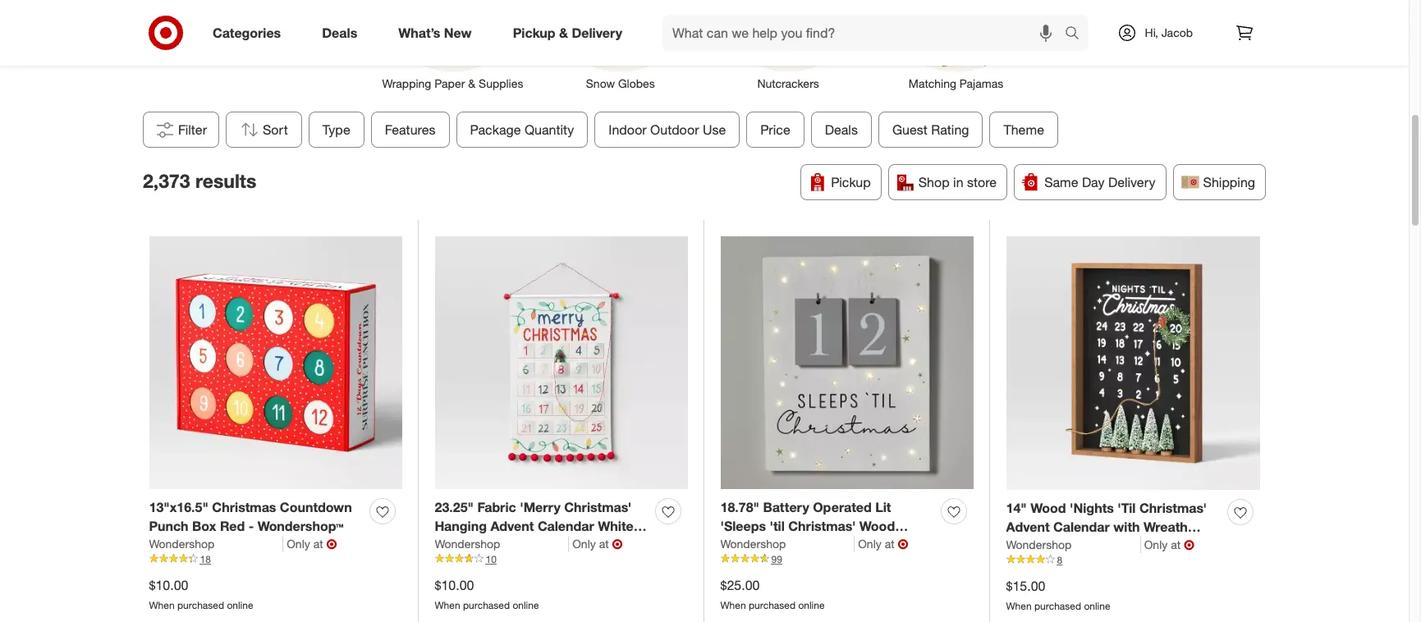 Task type: vqa. For each thing, say whether or not it's contained in the screenshot.


Task type: locate. For each thing, give the bounding box(es) containing it.
13"x16.5"
[[149, 499, 209, 516]]

advent for wood
[[1007, 519, 1050, 535]]

store
[[968, 174, 997, 191]]

wondershop down hanging
[[435, 537, 501, 551]]

search button
[[1058, 15, 1097, 54]]

purchased for 14" wood 'nights 'til christmas' advent calendar with wreath counter black/white - wondershop™
[[1035, 600, 1082, 613]]

$10.00 when purchased online down 10
[[435, 577, 539, 612]]

- right red at the bottom
[[249, 518, 254, 535]]

¬ for 14" wood 'nights 'til christmas' advent calendar with wreath counter black/white - wondershop™
[[1185, 537, 1195, 553]]

purchased for 18.78" battery operated lit 'sleeps 'til christmas' wood countdown sign cream - wondershop™
[[749, 599, 796, 612]]

counter
[[1007, 538, 1057, 554]]

when down hanging
[[435, 599, 461, 612]]

when down $15.00
[[1007, 600, 1032, 613]]

only at ¬ down "13"x16.5" christmas countdown punch box red - wondershop™" on the left bottom of the page
[[287, 536, 337, 553]]

only at ¬
[[287, 536, 337, 553], [573, 536, 623, 553], [859, 536, 909, 553], [1145, 537, 1195, 553]]

when
[[149, 599, 175, 612], [435, 599, 461, 612], [721, 599, 746, 612], [1007, 600, 1032, 613]]

purchased inside $15.00 when purchased online
[[1035, 600, 1082, 613]]

1 horizontal spatial deals
[[825, 122, 858, 138]]

0 horizontal spatial calendar
[[538, 518, 595, 535]]

wondershop link for fabric
[[435, 536, 569, 553]]

wondershop up 8
[[1007, 538, 1072, 552]]

only at ¬ down wreath
[[1145, 537, 1195, 553]]

1 horizontal spatial calendar
[[1054, 519, 1110, 535]]

18.78"
[[721, 499, 760, 516]]

$10.00 when purchased online
[[149, 577, 253, 612], [435, 577, 539, 612]]

quantity
[[525, 122, 575, 138]]

wondershop for 18.78"
[[721, 537, 786, 551]]

1 horizontal spatial advent
[[1007, 519, 1050, 535]]

fabric
[[478, 499, 517, 516]]

what's new link
[[385, 15, 493, 51]]

14" wood 'nights 'til christmas' advent calendar with wreath counter black/white - wondershop™
[[1007, 500, 1208, 573]]

14" wood 'nights 'til christmas' advent calendar with wreath counter black/white - wondershop™ image
[[1007, 236, 1261, 490], [1007, 236, 1261, 490]]

2,373
[[143, 169, 190, 192]]

23.25"
[[435, 499, 474, 516]]

only up 99 link
[[859, 537, 882, 551]]

1 $10.00 when purchased online from the left
[[149, 577, 253, 612]]

christmas'
[[564, 499, 632, 516], [1140, 500, 1208, 517], [789, 518, 856, 535]]

categories link
[[199, 15, 302, 51]]

¬ for 23.25" fabric 'merry christmas' hanging advent calendar white - wondershop™
[[612, 536, 623, 553]]

wondershop™ up 18 link
[[258, 518, 344, 535]]

pickup down deals button
[[832, 174, 871, 191]]

wondershop down 'sleeps
[[721, 537, 786, 551]]

- right white
[[638, 518, 643, 535]]

online for white
[[513, 599, 539, 612]]

shipping
[[1204, 174, 1256, 191]]

18.78" battery operated lit 'sleeps 'til christmas' wood countdown sign cream - wondershop™ image
[[721, 236, 974, 489], [721, 236, 974, 489]]

0 horizontal spatial advent
[[491, 518, 534, 535]]

0 vertical spatial pickup
[[513, 24, 556, 41]]

when for 23.25" fabric 'merry christmas' hanging advent calendar white - wondershop™
[[435, 599, 461, 612]]

only at ¬ for white
[[573, 536, 623, 553]]

purchased down $15.00
[[1035, 600, 1082, 613]]

advent up counter
[[1007, 519, 1050, 535]]

1 horizontal spatial wood
[[1031, 500, 1067, 517]]

wondershop for 13"x16.5"
[[149, 537, 215, 551]]

when down $25.00
[[721, 599, 746, 612]]

only for with
[[1145, 538, 1168, 552]]

matching
[[909, 76, 957, 90]]

rating
[[932, 122, 970, 138]]

lit
[[876, 499, 892, 516]]

deals inside 'link'
[[322, 24, 358, 41]]

0 vertical spatial &
[[559, 24, 568, 41]]

0 horizontal spatial christmas'
[[564, 499, 632, 516]]

christmas' inside 23.25" fabric 'merry christmas' hanging advent calendar white - wondershop™
[[564, 499, 632, 516]]

0 horizontal spatial deals
[[322, 24, 358, 41]]

0 vertical spatial wood
[[1031, 500, 1067, 517]]

calendar inside 23.25" fabric 'merry christmas' hanging advent calendar white - wondershop™
[[538, 518, 595, 535]]

online down 99 link
[[799, 599, 825, 612]]

at down lit
[[885, 537, 895, 551]]

&
[[559, 24, 568, 41], [468, 76, 476, 90]]

¬
[[327, 536, 337, 553], [612, 536, 623, 553], [898, 536, 909, 553], [1185, 537, 1195, 553]]

package quantity button
[[456, 112, 588, 148]]

10
[[486, 553, 497, 566]]

1 vertical spatial delivery
[[1109, 174, 1156, 191]]

only for wondershop™
[[287, 537, 310, 551]]

1 horizontal spatial $10.00 when purchased online
[[435, 577, 539, 612]]

when inside $15.00 when purchased online
[[1007, 600, 1032, 613]]

wondershop link up 18
[[149, 536, 284, 553]]

0 horizontal spatial delivery
[[572, 24, 623, 41]]

- right cream
[[873, 537, 879, 553]]

advent for fabric
[[491, 518, 534, 535]]

wondershop™ inside 23.25" fabric 'merry christmas' hanging advent calendar white - wondershop™
[[435, 537, 521, 553]]

1 vertical spatial pickup
[[832, 174, 871, 191]]

same
[[1045, 174, 1079, 191]]

0 horizontal spatial countdown
[[280, 499, 352, 516]]

wood down lit
[[860, 518, 895, 535]]

calendar down "'merry"
[[538, 518, 595, 535]]

indoor
[[609, 122, 647, 138]]

- inside 23.25" fabric 'merry christmas' hanging advent calendar white - wondershop™
[[638, 518, 643, 535]]

wondershop link up 8
[[1007, 537, 1142, 553]]

pickup up supplies
[[513, 24, 556, 41]]

18.78" battery operated lit 'sleeps 'til christmas' wood countdown sign cream - wondershop™ link
[[721, 499, 935, 572]]

wondershop™ down hanging
[[435, 537, 521, 553]]

purchased
[[177, 599, 224, 612], [463, 599, 510, 612], [749, 599, 796, 612], [1035, 600, 1082, 613]]

use
[[703, 122, 726, 138]]

online
[[227, 599, 253, 612], [513, 599, 539, 612], [799, 599, 825, 612], [1085, 600, 1111, 613]]

- down with at the bottom right of the page
[[1140, 538, 1145, 554]]

christmas' inside '18.78" battery operated lit 'sleeps 'til christmas' wood countdown sign cream - wondershop™'
[[789, 518, 856, 535]]

0 horizontal spatial $10.00 when purchased online
[[149, 577, 253, 612]]

features button
[[371, 112, 450, 148]]

0 vertical spatial delivery
[[572, 24, 623, 41]]

'merry
[[520, 499, 561, 516]]

same day delivery button
[[1015, 164, 1167, 200]]

23.25" fabric 'merry christmas' hanging advent calendar white - wondershop™
[[435, 499, 643, 553]]

purchased down $25.00
[[749, 599, 796, 612]]

deals button
[[811, 112, 872, 148]]

23.25" fabric 'merry christmas' hanging advent calendar white - wondershop™ image
[[435, 236, 688, 489], [435, 236, 688, 489]]

only at ¬ for with
[[1145, 537, 1195, 553]]

wondershop™ down counter
[[1007, 557, 1093, 573]]

0 horizontal spatial $10.00
[[149, 577, 188, 594]]

pickup & delivery link
[[499, 15, 643, 51]]

1 horizontal spatial pickup
[[832, 174, 871, 191]]

advent down fabric
[[491, 518, 534, 535]]

when for 18.78" battery operated lit 'sleeps 'til christmas' wood countdown sign cream - wondershop™
[[721, 599, 746, 612]]

- inside '18.78" battery operated lit 'sleeps 'til christmas' wood countdown sign cream - wondershop™'
[[873, 537, 879, 553]]

What can we help you find? suggestions appear below search field
[[663, 15, 1069, 51]]

0 vertical spatial deals
[[322, 24, 358, 41]]

wondershop™
[[258, 518, 344, 535], [435, 537, 521, 553], [721, 556, 807, 572], [1007, 557, 1093, 573]]

1 vertical spatial &
[[468, 76, 476, 90]]

christmas' up white
[[564, 499, 632, 516]]

at down white
[[599, 537, 609, 551]]

wood right 14"
[[1031, 500, 1067, 517]]

advent inside 23.25" fabric 'merry christmas' hanging advent calendar white - wondershop™
[[491, 518, 534, 535]]

black/white
[[1061, 538, 1136, 554]]

'sleeps
[[721, 518, 766, 535]]

when down punch
[[149, 599, 175, 612]]

18.78" battery operated lit 'sleeps 'til christmas' wood countdown sign cream - wondershop™
[[721, 499, 895, 572]]

countdown inside "13"x16.5" christmas countdown punch box red - wondershop™"
[[280, 499, 352, 516]]

only up 10 link
[[573, 537, 596, 551]]

deals left the what's
[[322, 24, 358, 41]]

0 horizontal spatial &
[[468, 76, 476, 90]]

advent inside 14" wood 'nights 'til christmas' advent calendar with wreath counter black/white - wondershop™
[[1007, 519, 1050, 535]]

$10.00 for 23.25" fabric 'merry christmas' hanging advent calendar white - wondershop™
[[435, 577, 474, 594]]

sort button
[[226, 112, 302, 148]]

at up 18 link
[[313, 537, 323, 551]]

when inside $25.00 when purchased online
[[721, 599, 746, 612]]

calendar for 'merry
[[538, 518, 595, 535]]

advent
[[491, 518, 534, 535], [1007, 519, 1050, 535]]

purchased down 18
[[177, 599, 224, 612]]

package
[[470, 122, 521, 138]]

christmas' inside 14" wood 'nights 'til christmas' advent calendar with wreath counter black/white - wondershop™
[[1140, 500, 1208, 517]]

delivery up snow
[[572, 24, 623, 41]]

deals up the pickup button
[[825, 122, 858, 138]]

purchased inside $25.00 when purchased online
[[749, 599, 796, 612]]

only up 18 link
[[287, 537, 310, 551]]

christmas' up sign
[[789, 518, 856, 535]]

online down 8 link
[[1085, 600, 1111, 613]]

purchased down 10
[[463, 599, 510, 612]]

18 link
[[149, 553, 402, 567]]

delivery right day
[[1109, 174, 1156, 191]]

wondershop
[[149, 537, 215, 551], [435, 537, 501, 551], [721, 537, 786, 551], [1007, 538, 1072, 552]]

wondershop™ up $25.00
[[721, 556, 807, 572]]

countdown down 'sleeps
[[721, 537, 793, 553]]

matching pajamas
[[909, 76, 1004, 90]]

package quantity
[[470, 122, 575, 138]]

1 $10.00 from the left
[[149, 577, 188, 594]]

price
[[761, 122, 791, 138]]

shipping button
[[1173, 164, 1267, 200]]

0 horizontal spatial wood
[[860, 518, 895, 535]]

indoor outdoor use
[[609, 122, 726, 138]]

wondershop link up 99
[[721, 536, 855, 553]]

purchased for 23.25" fabric 'merry christmas' hanging advent calendar white - wondershop™
[[463, 599, 510, 612]]

shop in store button
[[889, 164, 1008, 200]]

wondershop link for christmas
[[149, 536, 284, 553]]

0 vertical spatial countdown
[[280, 499, 352, 516]]

delivery inside "button"
[[1109, 174, 1156, 191]]

online for wondershop™
[[227, 599, 253, 612]]

& inside 'wrapping paper & supplies' link
[[468, 76, 476, 90]]

categories
[[213, 24, 281, 41]]

online for with
[[1085, 600, 1111, 613]]

wreath
[[1144, 519, 1188, 535]]

23.25" fabric 'merry christmas' hanging advent calendar white - wondershop™ link
[[435, 499, 649, 553]]

13"x16.5" christmas countdown punch box red - wondershop™ image
[[149, 236, 402, 489], [149, 236, 402, 489]]

delivery
[[572, 24, 623, 41], [1109, 174, 1156, 191]]

online down 10 link
[[513, 599, 539, 612]]

only at ¬ down white
[[573, 536, 623, 553]]

at for wood
[[885, 537, 895, 551]]

delivery for same day delivery
[[1109, 174, 1156, 191]]

1 horizontal spatial christmas'
[[789, 518, 856, 535]]

18
[[200, 553, 211, 566]]

1 horizontal spatial $10.00
[[435, 577, 474, 594]]

supplies
[[479, 76, 524, 90]]

'til
[[770, 518, 785, 535]]

pickup & delivery
[[513, 24, 623, 41]]

online inside $15.00 when purchased online
[[1085, 600, 1111, 613]]

calendar for 'nights
[[1054, 519, 1110, 535]]

pickup inside button
[[832, 174, 871, 191]]

at
[[313, 537, 323, 551], [599, 537, 609, 551], [885, 537, 895, 551], [1171, 538, 1181, 552]]

online inside $25.00 when purchased online
[[799, 599, 825, 612]]

online down 18 link
[[227, 599, 253, 612]]

countdown up 18 link
[[280, 499, 352, 516]]

only at ¬ down lit
[[859, 536, 909, 553]]

wondershop link up 10
[[435, 536, 569, 553]]

at down wreath
[[1171, 538, 1181, 552]]

purchased for 13"x16.5" christmas countdown punch box red - wondershop™
[[177, 599, 224, 612]]

1 vertical spatial countdown
[[721, 537, 793, 553]]

13"x16.5" christmas countdown punch box red - wondershop™
[[149, 499, 352, 535]]

1 vertical spatial deals
[[825, 122, 858, 138]]

same day delivery
[[1045, 174, 1156, 191]]

$10.00 down hanging
[[435, 577, 474, 594]]

1 horizontal spatial delivery
[[1109, 174, 1156, 191]]

wood
[[1031, 500, 1067, 517], [860, 518, 895, 535]]

only at ¬ for wood
[[859, 536, 909, 553]]

what's
[[399, 24, 441, 41]]

¬ for 18.78" battery operated lit 'sleeps 'til christmas' wood countdown sign cream - wondershop™
[[898, 536, 909, 553]]

1 horizontal spatial countdown
[[721, 537, 793, 553]]

only down wreath
[[1145, 538, 1168, 552]]

1 horizontal spatial &
[[559, 24, 568, 41]]

$10.00 down punch
[[149, 577, 188, 594]]

0 horizontal spatial pickup
[[513, 24, 556, 41]]

when for 13"x16.5" christmas countdown punch box red - wondershop™
[[149, 599, 175, 612]]

2 horizontal spatial christmas'
[[1140, 500, 1208, 517]]

punch
[[149, 518, 189, 535]]

calendar inside 14" wood 'nights 'til christmas' advent calendar with wreath counter black/white - wondershop™
[[1054, 519, 1110, 535]]

deals inside button
[[825, 122, 858, 138]]

christmas' up wreath
[[1140, 500, 1208, 517]]

$10.00 when purchased online down 18
[[149, 577, 253, 612]]

wondershop down punch
[[149, 537, 215, 551]]

delivery for pickup & delivery
[[572, 24, 623, 41]]

pickup
[[513, 24, 556, 41], [832, 174, 871, 191]]

calendar down ''nights'
[[1054, 519, 1110, 535]]

2 $10.00 from the left
[[435, 577, 474, 594]]

1 vertical spatial wood
[[860, 518, 895, 535]]

2 $10.00 when purchased online from the left
[[435, 577, 539, 612]]

countdown
[[280, 499, 352, 516], [721, 537, 793, 553]]



Task type: describe. For each thing, give the bounding box(es) containing it.
white
[[598, 518, 634, 535]]

only at ¬ for wondershop™
[[287, 536, 337, 553]]

14" wood 'nights 'til christmas' advent calendar with wreath counter black/white - wondershop™ link
[[1007, 499, 1222, 573]]

13"x16.5" christmas countdown punch box red - wondershop™ link
[[149, 499, 363, 536]]

pickup for pickup
[[832, 174, 871, 191]]

wrapping
[[382, 76, 432, 90]]

day
[[1083, 174, 1105, 191]]

countdown inside '18.78" battery operated lit 'sleeps 'til christmas' wood countdown sign cream - wondershop™'
[[721, 537, 793, 553]]

wondershop™ inside "13"x16.5" christmas countdown punch box red - wondershop™"
[[258, 518, 344, 535]]

operated
[[813, 499, 872, 516]]

outdoor
[[651, 122, 700, 138]]

with
[[1114, 519, 1141, 535]]

red
[[220, 518, 245, 535]]

& inside pickup & delivery link
[[559, 24, 568, 41]]

$15.00
[[1007, 578, 1046, 595]]

nutcrackers link
[[705, 0, 873, 92]]

'nights
[[1070, 500, 1115, 517]]

what's new
[[399, 24, 472, 41]]

at for white
[[599, 537, 609, 551]]

matching pajamas link
[[873, 0, 1040, 92]]

paper
[[435, 76, 465, 90]]

type button
[[309, 112, 365, 148]]

wood inside 14" wood 'nights 'til christmas' advent calendar with wreath counter black/white - wondershop™
[[1031, 500, 1067, 517]]

shop in store
[[919, 174, 997, 191]]

filter
[[178, 122, 207, 138]]

deals for deals 'link'
[[322, 24, 358, 41]]

wondershop for 14"
[[1007, 538, 1072, 552]]

indoor outdoor use button
[[595, 112, 740, 148]]

jacob
[[1162, 25, 1194, 39]]

at for with
[[1171, 538, 1181, 552]]

$15.00 when purchased online
[[1007, 578, 1111, 613]]

globes
[[618, 76, 655, 90]]

theme
[[1004, 122, 1045, 138]]

price button
[[747, 112, 805, 148]]

$25.00
[[721, 577, 760, 594]]

$10.00 when purchased online for hanging
[[435, 577, 539, 612]]

guest rating button
[[879, 112, 984, 148]]

wood inside '18.78" battery operated lit 'sleeps 'til christmas' wood countdown sign cream - wondershop™'
[[860, 518, 895, 535]]

wondershop link for battery
[[721, 536, 855, 553]]

wondershop™ inside '18.78" battery operated lit 'sleeps 'til christmas' wood countdown sign cream - wondershop™'
[[721, 556, 807, 572]]

filter button
[[143, 112, 219, 148]]

hanging
[[435, 518, 487, 535]]

box
[[192, 518, 216, 535]]

wondershop for 23.25"
[[435, 537, 501, 551]]

new
[[444, 24, 472, 41]]

sort
[[263, 122, 288, 138]]

shop
[[919, 174, 950, 191]]

in
[[954, 174, 964, 191]]

battery
[[763, 499, 810, 516]]

99 link
[[721, 553, 974, 567]]

online for wood
[[799, 599, 825, 612]]

cream
[[828, 537, 870, 553]]

nutcrackers
[[758, 76, 820, 90]]

wondershop link for wood
[[1007, 537, 1142, 553]]

wondershop™ inside 14" wood 'nights 'til christmas' advent calendar with wreath counter black/white - wondershop™
[[1007, 557, 1093, 573]]

only for wood
[[859, 537, 882, 551]]

pickup for pickup & delivery
[[513, 24, 556, 41]]

pickup button
[[801, 164, 882, 200]]

snow
[[586, 76, 615, 90]]

- inside 14" wood 'nights 'til christmas' advent calendar with wreath counter black/white - wondershop™
[[1140, 538, 1145, 554]]

guest rating
[[893, 122, 970, 138]]

$25.00 when purchased online
[[721, 577, 825, 612]]

$10.00 when purchased online for box
[[149, 577, 253, 612]]

hi,
[[1146, 25, 1159, 39]]

snow globes
[[586, 76, 655, 90]]

99
[[772, 553, 783, 566]]

8
[[1058, 554, 1063, 567]]

$10.00 for 13"x16.5" christmas countdown punch box red - wondershop™
[[149, 577, 188, 594]]

when for 14" wood 'nights 'til christmas' advent calendar with wreath counter black/white - wondershop™
[[1007, 600, 1032, 613]]

14"
[[1007, 500, 1027, 517]]

¬ for 13"x16.5" christmas countdown punch box red - wondershop™
[[327, 536, 337, 553]]

10 link
[[435, 553, 688, 567]]

8 link
[[1007, 553, 1261, 568]]

snow globes link
[[537, 0, 705, 92]]

type
[[323, 122, 351, 138]]

wrapping paper & supplies link
[[369, 0, 537, 92]]

at for wondershop™
[[313, 537, 323, 551]]

hi, jacob
[[1146, 25, 1194, 39]]

deals for deals button
[[825, 122, 858, 138]]

only for white
[[573, 537, 596, 551]]

theme button
[[990, 112, 1059, 148]]

- inside "13"x16.5" christmas countdown punch box red - wondershop™"
[[249, 518, 254, 535]]

search
[[1058, 26, 1097, 42]]

2,373 results
[[143, 169, 257, 192]]

results
[[195, 169, 257, 192]]

pajamas
[[960, 76, 1004, 90]]

sign
[[797, 537, 824, 553]]

features
[[385, 122, 436, 138]]

deals link
[[308, 15, 378, 51]]



